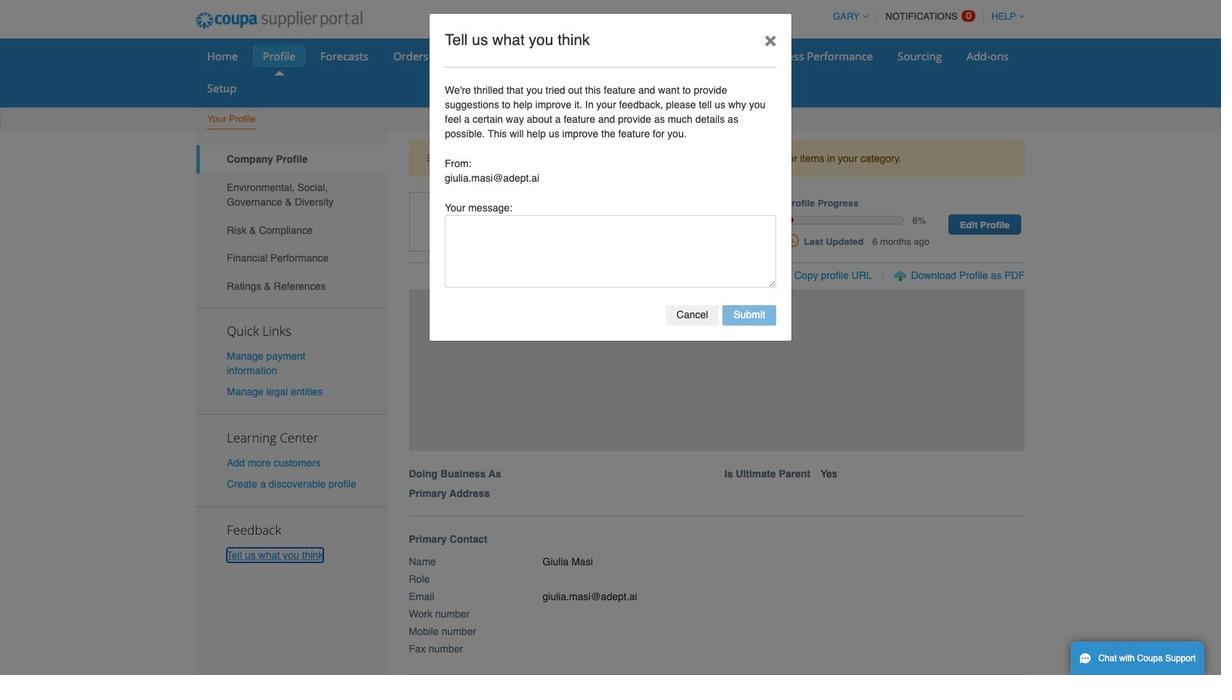 Task type: locate. For each thing, give the bounding box(es) containing it.
coupa supplier portal image
[[185, 2, 373, 39]]

banner
[[404, 192, 1040, 517]]

background image
[[409, 289, 1025, 451]]

dialog
[[429, 13, 792, 342]]

None text field
[[445, 215, 776, 288]]

alert
[[409, 140, 1025, 177]]



Task type: vqa. For each thing, say whether or not it's contained in the screenshot.
Business
no



Task type: describe. For each thing, give the bounding box(es) containing it.
giulia masi image
[[409, 192, 467, 252]]



